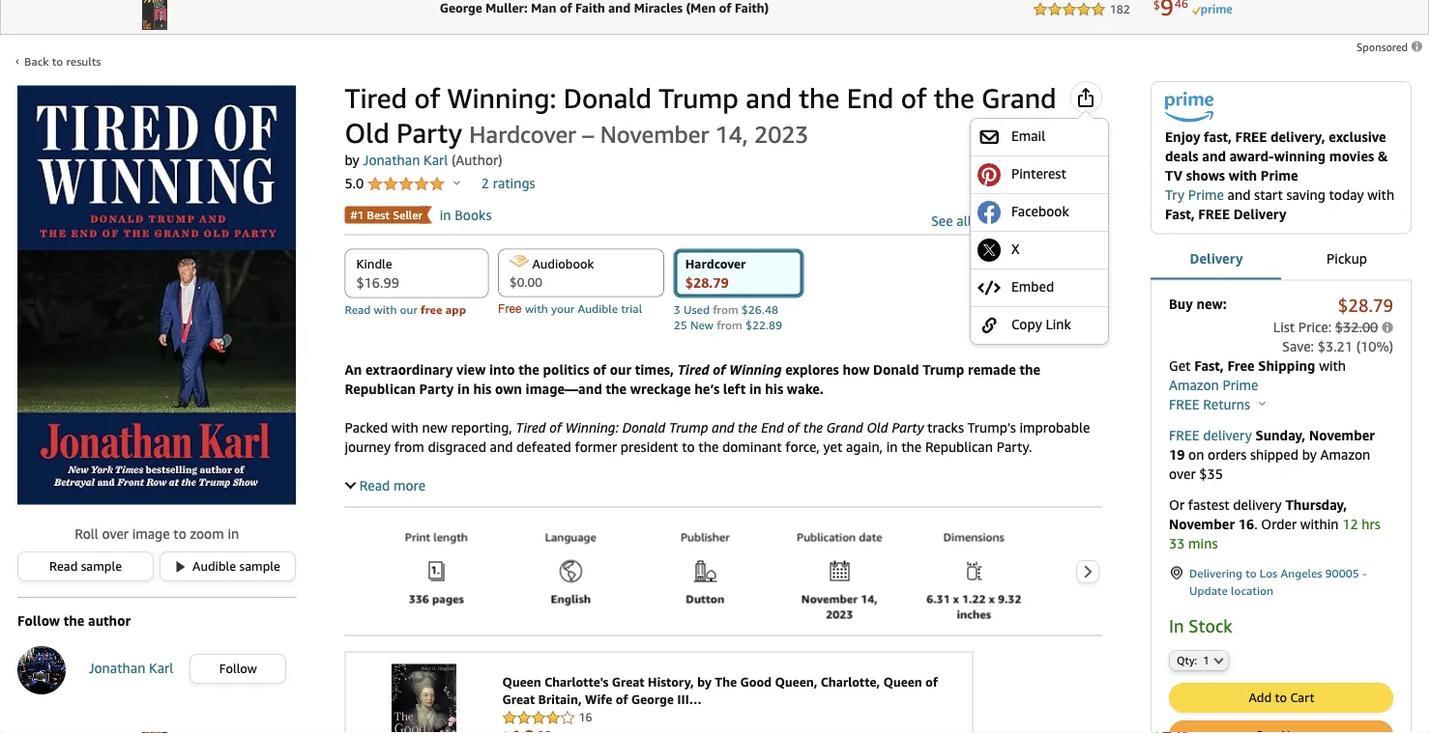 Task type: vqa. For each thing, say whether or not it's contained in the screenshot.
BACK TO RESULTS link
yes



Task type: describe. For each thing, give the bounding box(es) containing it.
.
[[1254, 516, 1258, 532]]

free with your audible trial
[[498, 302, 642, 316]]

within
[[1300, 516, 1339, 532]]

prime inside get fast, free shipping with amazon prime
[[1223, 377, 1259, 393]]

&
[[1378, 148, 1388, 164]]

next image
[[1083, 565, 1093, 580]]

november right –
[[600, 120, 709, 148]]

sponsored link
[[1357, 38, 1424, 57]]

buy new:
[[1169, 296, 1227, 312]]

pickup link
[[1281, 237, 1412, 282]]

amazon inside get fast, free shipping with amazon prime
[[1169, 377, 1219, 393]]

ratings
[[493, 176, 535, 191]]

0 vertical spatial jonathan karl link
[[363, 152, 448, 168]]

1 vertical spatial $28.79
[[1338, 295, 1393, 316]]

#1 best seller
[[350, 208, 423, 222]]

to left zoom
[[173, 527, 186, 543]]

get
[[1169, 358, 1191, 374]]

0 vertical spatial 2023
[[754, 120, 809, 148]]

3 used from $26.48 25 new from $22.89
[[674, 303, 782, 332]]

5.0
[[345, 176, 367, 191]]

view
[[456, 362, 486, 378]]

copy link image
[[978, 314, 1001, 337]]

2 his from the left
[[765, 381, 783, 397]]

popover image inside '5.0' button
[[454, 180, 460, 185]]

delivering to los angeles 90005 - update location
[[1189, 567, 1367, 598]]

party inside tired of winning: donald trump and the end of the grand old party
[[396, 117, 462, 149]]

1 vertical spatial prime
[[1188, 186, 1224, 202]]

formats
[[975, 213, 1023, 229]]

left
[[723, 381, 746, 397]]

sponsored
[[1357, 41, 1411, 54]]

publication
[[797, 530, 856, 544]]

email
[[1011, 127, 1045, 143]]

in right zoom
[[228, 527, 239, 543]]

with right today
[[1367, 186, 1394, 202]]

0 horizontal spatial by
[[345, 152, 359, 168]]

shipping
[[1258, 358, 1316, 374]]

thursday,
[[1285, 497, 1347, 513]]

exclusive
[[1329, 128, 1386, 144]]

‹
[[15, 53, 19, 67]]

$22.89
[[745, 319, 782, 332]]

$28.79 inside hardcover $28.79
[[685, 275, 729, 291]]

0 vertical spatial 14,
[[715, 120, 748, 148]]

facebook
[[1011, 203, 1069, 219]]

Audible sample submit
[[160, 553, 295, 581]]

an extraordinary view into the politics of our times, tired of winning
[[345, 362, 782, 378]]

inches
[[957, 608, 991, 621]]

reporting,
[[451, 420, 512, 436]]

delivery link
[[1151, 237, 1281, 282]]

follow link
[[190, 656, 285, 684]]

november 14, 2023
[[802, 592, 878, 621]]

thursday, november 16
[[1169, 497, 1347, 532]]

fast,
[[1204, 128, 1232, 144]]

1 vertical spatial end
[[761, 420, 784, 436]]

dutton
[[686, 592, 725, 606]]

tv
[[1165, 167, 1183, 183]]

tired of winning: donald trump and the end of the grand old party image
[[18, 85, 296, 505]]

free inside free returns button
[[1169, 396, 1200, 412]]

free
[[421, 303, 442, 317]]

qty: 1
[[1177, 655, 1209, 667]]

november inside november 14, 2023
[[802, 592, 858, 606]]

on orders shipped by amazon over $35
[[1169, 447, 1371, 482]]

$32.00
[[1335, 319, 1378, 335]]

tired inside tired of winning: donald trump and the end of the grand old party
[[345, 82, 407, 115]]

buy
[[1169, 296, 1193, 312]]

enjoy fast, free delivery, exclusive deals and award-winning movies & tv shows with prime try prime and start saving today with fast, free delivery
[[1165, 128, 1394, 222]]

an
[[345, 362, 362, 378]]

with down $16.99
[[374, 303, 397, 317]]

$35
[[1199, 466, 1223, 482]]

2 ratings link
[[481, 176, 535, 191]]

1 horizontal spatial winning:
[[565, 420, 619, 436]]

in
[[1169, 616, 1184, 637]]

9.32
[[998, 592, 1022, 606]]

0 horizontal spatial audible
[[193, 559, 236, 574]]

he's
[[695, 381, 720, 397]]

$3.21
[[1318, 338, 1353, 354]]

1 vertical spatial from
[[717, 319, 742, 332]]

copy link
[[1011, 316, 1071, 332]]

0 vertical spatial from
[[713, 303, 738, 317]]

-
[[1362, 567, 1367, 580]]

in down "view"
[[457, 381, 470, 397]]

sunday, november 19
[[1169, 427, 1375, 463]]

pinterest link
[[978, 163, 1102, 186]]

amazon inside on orders shipped by amazon over $35
[[1320, 447, 1371, 463]]

1 vertical spatial karl
[[149, 660, 173, 676]]

november inside sunday, november 19
[[1309, 427, 1375, 443]]

and inside tired of winning: donald trump and the end of the grand old party
[[746, 82, 792, 115]]

roll
[[75, 527, 98, 543]]

0 vertical spatial delivery
[[1203, 427, 1252, 443]]

shipped
[[1250, 447, 1299, 463]]

embed image
[[978, 276, 1001, 300]]

0 horizontal spatial jonathan karl link
[[88, 660, 173, 682]]

how
[[843, 362, 870, 378]]

list price: $32.00
[[1273, 319, 1378, 335]]

winning
[[729, 362, 782, 378]]

movies
[[1329, 148, 1374, 164]]

grand inside tired of winning: donald trump and the end of the grand old party
[[982, 82, 1057, 115]]

old inside tired of winning: donald trump and the end of the grand old party
[[345, 117, 389, 149]]

1 vertical spatial jonathan
[[88, 660, 145, 676]]

x image
[[978, 239, 1001, 262]]

save: $3.21 (10%)
[[1282, 338, 1393, 354]]

end inside tired of winning: donald trump and the end of the grand old party
[[847, 82, 894, 115]]

wreckage
[[630, 381, 691, 397]]

in left books
[[440, 207, 451, 223]]

date
[[859, 530, 883, 544]]

los
[[1260, 567, 1278, 580]]

fast, inside get fast, free shipping with amazon prime
[[1194, 358, 1224, 374]]

audible sample
[[193, 559, 280, 574]]

trump inside tired of winning: donald trump and the end of the grand old party
[[659, 82, 739, 115]]

enjoy
[[1165, 128, 1200, 144]]

fastest
[[1188, 497, 1230, 513]]

Add to Cart submit
[[1170, 684, 1392, 712]]

print
[[405, 530, 431, 544]]

audiobook
[[532, 256, 594, 271]]

to right add
[[1275, 691, 1287, 706]]

19
[[1169, 447, 1185, 463]]

audible logo image
[[510, 255, 529, 267]]

free inside free with your audible trial
[[498, 303, 522, 316]]

$16.99
[[356, 275, 399, 291]]

price:
[[1298, 319, 1332, 335]]

delivering to los angeles 90005 - update location link
[[1169, 565, 1393, 600]]

follow for follow
[[219, 662, 257, 677]]

popover image inside free returns button
[[1259, 401, 1266, 406]]

2 x from the left
[[989, 592, 995, 606]]

leave feedback on sponsored ad element
[[1357, 41, 1424, 54]]

email image
[[978, 126, 1001, 149]]

print length
[[405, 530, 468, 544]]

0 horizontal spatial grand
[[826, 420, 863, 436]]

list
[[1273, 319, 1295, 335]]

by inside on orders shipped by amazon over $35
[[1302, 447, 1317, 463]]

3
[[674, 303, 681, 317]]

with left new
[[391, 420, 418, 436]]

read with our free app
[[345, 303, 466, 317]]

in down winning
[[749, 381, 762, 397]]

with left your
[[525, 302, 548, 316]]

embed link
[[978, 276, 1102, 300]]

trump inside explores how donald trump remade the republican party in his own image—and the wreckage he's left in his wake.
[[923, 362, 964, 378]]

with inside get fast, free shipping with amazon prime
[[1319, 358, 1346, 374]]

facebook image
[[978, 201, 1001, 224]]

see
[[931, 213, 953, 229]]

2 vertical spatial trump
[[669, 420, 708, 436]]

sample for read sample
[[81, 559, 122, 574]]

25
[[674, 319, 687, 332]]

hardcover – november 14, 2023
[[469, 120, 809, 148]]



Task type: locate. For each thing, give the bounding box(es) containing it.
dimensions
[[944, 530, 1005, 544]]

donald
[[563, 82, 652, 115], [873, 362, 919, 378], [622, 420, 666, 436]]

november right sunday,
[[1309, 427, 1375, 443]]

1 horizontal spatial 14,
[[861, 592, 878, 606]]

free up 19
[[1169, 427, 1200, 443]]

1 vertical spatial tired
[[678, 362, 709, 378]]

grand down how
[[826, 420, 863, 436]]

0 horizontal spatial 14,
[[715, 120, 748, 148]]

sample inside button
[[81, 559, 122, 574]]

2 vertical spatial tired
[[516, 420, 546, 436]]

list
[[383, 522, 1429, 622]]

hardcover
[[469, 120, 576, 148], [685, 256, 746, 271]]

1 horizontal spatial tired
[[516, 420, 546, 436]]

our left free
[[400, 303, 418, 317]]

2 vertical spatial read
[[49, 559, 78, 574]]

0 horizontal spatial over
[[102, 527, 129, 543]]

to up location
[[1246, 567, 1257, 580]]

(author)
[[452, 152, 503, 168]]

from right new
[[717, 319, 742, 332]]

stock
[[1189, 616, 1233, 637]]

1 vertical spatial our
[[610, 362, 631, 378]]

our left times,
[[610, 362, 631, 378]]

1 x from the left
[[953, 592, 959, 606]]

0 vertical spatial read
[[345, 303, 371, 317]]

1 horizontal spatial karl
[[424, 152, 448, 168]]

0 horizontal spatial tired
[[345, 82, 407, 115]]

read right extender expand icon
[[359, 478, 390, 494]]

trump up hardcover – november 14, 2023
[[659, 82, 739, 115]]

1 vertical spatial fast,
[[1194, 358, 1224, 374]]

delivery up new:
[[1190, 250, 1243, 266]]

delivery down the start
[[1233, 206, 1287, 222]]

free down $0.00
[[498, 303, 522, 316]]

of
[[414, 82, 440, 115], [901, 82, 927, 115], [593, 362, 606, 378], [713, 362, 726, 378], [549, 420, 562, 436], [787, 420, 800, 436]]

winning: up (author)
[[447, 82, 556, 115]]

new
[[422, 420, 448, 436]]

jonathan karl link
[[363, 152, 448, 168], [88, 660, 173, 682]]

prime up the start
[[1261, 167, 1298, 183]]

0 vertical spatial free
[[498, 303, 522, 316]]

donald down wreckage
[[622, 420, 666, 436]]

$28.79 up the $32.00
[[1338, 295, 1393, 316]]

read down roll
[[49, 559, 78, 574]]

over down 19
[[1169, 466, 1196, 482]]

0 vertical spatial delivery
[[1233, 206, 1287, 222]]

tired
[[345, 82, 407, 115], [678, 362, 709, 378], [516, 420, 546, 436]]

add
[[1249, 691, 1272, 706]]

0 vertical spatial fast,
[[1165, 206, 1195, 222]]

1 horizontal spatial old
[[867, 420, 888, 436]]

0 horizontal spatial our
[[400, 303, 418, 317]]

extender expand image
[[345, 478, 356, 489]]

14, inside november 14, 2023
[[861, 592, 878, 606]]

1 vertical spatial jonathan karl link
[[88, 660, 173, 682]]

1 horizontal spatial x
[[989, 592, 995, 606]]

old down how
[[867, 420, 888, 436]]

0 vertical spatial end
[[847, 82, 894, 115]]

90005
[[1325, 567, 1359, 580]]

with
[[1229, 167, 1257, 183], [1367, 186, 1394, 202], [525, 302, 548, 316], [374, 303, 397, 317], [1319, 358, 1346, 374], [391, 420, 418, 436]]

0 vertical spatial popover image
[[454, 180, 460, 185]]

follow
[[17, 614, 60, 630], [219, 662, 257, 677]]

1 vertical spatial amazon
[[1320, 447, 1371, 463]]

party inside explores how donald trump remade the republican party in his own image—and the wreckage he's left in his wake.
[[419, 381, 454, 397]]

0 horizontal spatial $28.79
[[685, 275, 729, 291]]

popover image
[[454, 180, 460, 185], [1259, 401, 1266, 406]]

0 horizontal spatial hardcover
[[469, 120, 576, 148]]

2 vertical spatial party
[[892, 420, 924, 436]]

1 vertical spatial donald
[[873, 362, 919, 378]]

grand up email
[[982, 82, 1057, 115]]

old
[[345, 117, 389, 149], [867, 420, 888, 436]]

prime up returns
[[1223, 377, 1259, 393]]

amazon down get on the right
[[1169, 377, 1219, 393]]

tired up he's in the bottom of the page
[[678, 362, 709, 378]]

hardcover for hardcover $28.79
[[685, 256, 746, 271]]

results
[[66, 54, 101, 68]]

his down "view"
[[473, 381, 492, 397]]

0 vertical spatial trump
[[659, 82, 739, 115]]

fast, inside enjoy fast, free delivery, exclusive deals and award-winning movies & tv shows with prime try prime and start saving today with fast, free delivery
[[1165, 206, 1195, 222]]

follow the author
[[17, 614, 131, 630]]

donald inside tired of winning: donald trump and the end of the grand old party
[[563, 82, 652, 115]]

1 horizontal spatial popover image
[[1259, 401, 1266, 406]]

hardcover up ratings
[[469, 120, 576, 148]]

1 vertical spatial delivery
[[1190, 250, 1243, 266]]

to inside delivering to los angeles 90005 - update location
[[1246, 567, 1257, 580]]

0 vertical spatial old
[[345, 117, 389, 149]]

donald up –
[[563, 82, 652, 115]]

all
[[957, 213, 972, 229]]

seller
[[393, 208, 423, 222]]

tired up by jonathan karl (author)
[[345, 82, 407, 115]]

0 vertical spatial our
[[400, 303, 418, 317]]

(10%)
[[1356, 338, 1393, 354]]

tab list containing delivery
[[1151, 237, 1412, 282]]

november up mins
[[1169, 516, 1235, 532]]

0 horizontal spatial popover image
[[454, 180, 460, 185]]

1 horizontal spatial sample
[[239, 559, 280, 574]]

used
[[684, 303, 710, 317]]

zoom
[[190, 527, 224, 543]]

in stock
[[1169, 616, 1233, 637]]

november down publication
[[802, 592, 858, 606]]

1 horizontal spatial by
[[1302, 447, 1317, 463]]

jonathan karl link down author
[[88, 660, 173, 682]]

location
[[1231, 584, 1273, 598]]

to right back
[[52, 54, 63, 68]]

free down the try prime link
[[1198, 206, 1230, 222]]

tired down own
[[516, 420, 546, 436]]

. order within
[[1254, 516, 1342, 532]]

0 vertical spatial grand
[[982, 82, 1057, 115]]

pickup
[[1327, 250, 1367, 266]]

free up award-
[[1235, 128, 1267, 144]]

kindle
[[356, 256, 392, 271]]

old up 5.0
[[345, 117, 389, 149]]

$28.79 up used
[[685, 275, 729, 291]]

list containing print length
[[383, 522, 1429, 622]]

1 horizontal spatial grand
[[982, 82, 1057, 115]]

play image
[[176, 561, 185, 573]]

with down award-
[[1229, 167, 1257, 183]]

1 horizontal spatial end
[[847, 82, 894, 115]]

free
[[1235, 128, 1267, 144], [1198, 206, 1230, 222], [1169, 396, 1200, 412], [1169, 427, 1200, 443]]

by jonathan karl (author)
[[345, 152, 503, 168]]

0 vertical spatial tired
[[345, 82, 407, 115]]

2 horizontal spatial tired
[[678, 362, 709, 378]]

tired of winning: donald trump and the end of the grand old party
[[345, 82, 1057, 149]]

publication date
[[797, 530, 883, 544]]

jonathan up '5.0' button
[[363, 152, 420, 168]]

english
[[551, 592, 591, 606]]

x
[[1011, 241, 1020, 257]]

by down sunday,
[[1302, 447, 1317, 463]]

x link
[[978, 239, 1102, 262]]

karl left follow link
[[149, 660, 173, 676]]

2 sample from the left
[[239, 559, 280, 574]]

1 horizontal spatial hardcover
[[685, 256, 746, 271]]

update
[[1189, 584, 1228, 598]]

1 horizontal spatial free
[[1227, 358, 1255, 374]]

embed
[[1011, 278, 1054, 294]]

hardcover up used
[[685, 256, 746, 271]]

shows
[[1186, 167, 1225, 183]]

1 vertical spatial winning:
[[565, 420, 619, 436]]

winning: down image—and
[[565, 420, 619, 436]]

0 vertical spatial party
[[396, 117, 462, 149]]

0 vertical spatial karl
[[424, 152, 448, 168]]

0 vertical spatial donald
[[563, 82, 652, 115]]

336
[[409, 592, 429, 606]]

0 horizontal spatial sample
[[81, 559, 122, 574]]

amazon prime logo image
[[1165, 92, 1214, 127]]

–
[[582, 120, 594, 148]]

pages
[[432, 592, 464, 606]]

0 vertical spatial winning:
[[447, 82, 556, 115]]

in books
[[440, 207, 492, 223]]

amazon up the thursday,
[[1320, 447, 1371, 463]]

free delivery
[[1169, 427, 1252, 443]]

0 horizontal spatial follow
[[17, 614, 60, 630]]

from up new
[[713, 303, 738, 317]]

delivery up the 'orders'
[[1203, 427, 1252, 443]]

pinterest image
[[978, 163, 1001, 186]]

1 his from the left
[[473, 381, 492, 397]]

republican
[[345, 381, 416, 397]]

0 vertical spatial $28.79
[[685, 275, 729, 291]]

over inside on orders shipped by amazon over $35
[[1169, 466, 1196, 482]]

$0.00
[[510, 275, 542, 290]]

0 vertical spatial follow
[[17, 614, 60, 630]]

qty:
[[1177, 655, 1197, 667]]

jonathan down author
[[88, 660, 145, 676]]

mins
[[1188, 536, 1218, 551]]

1 sample from the left
[[81, 559, 122, 574]]

order
[[1261, 516, 1297, 532]]

audible left the trial
[[578, 302, 618, 316]]

1 vertical spatial read
[[359, 478, 390, 494]]

by up 5.0
[[345, 152, 359, 168]]

None submit
[[1170, 722, 1392, 734]]

free returns
[[1169, 396, 1254, 412]]

trump
[[659, 82, 739, 115], [923, 362, 964, 378], [669, 420, 708, 436]]

free inside get fast, free shipping with amazon prime
[[1227, 358, 1255, 374]]

trump left remade
[[923, 362, 964, 378]]

see all formats and editions link
[[931, 213, 1102, 229]]

delivery
[[1233, 206, 1287, 222], [1190, 250, 1243, 266]]

0 vertical spatial prime
[[1261, 167, 1298, 183]]

email link
[[978, 126, 1102, 149]]

audible down zoom
[[193, 559, 236, 574]]

sample for audible sample
[[239, 559, 280, 574]]

0 horizontal spatial amazon
[[1169, 377, 1219, 393]]

over right roll
[[102, 527, 129, 543]]

0 horizontal spatial old
[[345, 117, 389, 149]]

into
[[489, 362, 515, 378]]

his
[[473, 381, 492, 397], [765, 381, 783, 397]]

1 horizontal spatial our
[[610, 362, 631, 378]]

popover image down get fast, free shipping with amazon prime
[[1259, 401, 1266, 406]]

2023
[[754, 120, 809, 148], [826, 608, 853, 621]]

sample
[[81, 559, 122, 574], [239, 559, 280, 574]]

jonathan karl link up '5.0' button
[[363, 152, 448, 168]]

2 ratings
[[481, 176, 535, 191]]

returns
[[1203, 396, 1250, 412]]

1 vertical spatial 14,
[[861, 592, 878, 606]]

donald inside explores how donald trump remade the republican party in his own image—and the wreckage he's left in his wake.
[[873, 362, 919, 378]]

2023 inside november 14, 2023
[[826, 608, 853, 621]]

jonathan karl
[[88, 660, 173, 676]]

back
[[24, 54, 49, 68]]

tab list
[[1151, 237, 1412, 282]]

read down $16.99
[[345, 303, 371, 317]]

explores how donald trump remade the republican party in his own image—and the wreckage he's left in his wake.
[[345, 362, 1041, 397]]

with down $3.21
[[1319, 358, 1346, 374]]

november inside thursday, november 16
[[1169, 516, 1235, 532]]

1 vertical spatial by
[[1302, 447, 1317, 463]]

get fast, free shipping with amazon prime
[[1169, 358, 1346, 393]]

0 horizontal spatial x
[[953, 592, 959, 606]]

or
[[1169, 497, 1185, 513]]

1 vertical spatial grand
[[826, 420, 863, 436]]

hardcover for hardcover – november 14, 2023
[[469, 120, 576, 148]]

read for read with our free app
[[345, 303, 371, 317]]

free down amazon prime link
[[1169, 396, 1200, 412]]

read more
[[359, 478, 426, 494]]

his down winning
[[765, 381, 783, 397]]

1 vertical spatial hardcover
[[685, 256, 746, 271]]

delivery up the .
[[1233, 497, 1282, 513]]

0 vertical spatial amazon
[[1169, 377, 1219, 393]]

1 vertical spatial over
[[102, 527, 129, 543]]

read for read sample
[[49, 559, 78, 574]]

sunday,
[[1256, 427, 1306, 443]]

packed
[[345, 420, 388, 436]]

books
[[455, 207, 492, 223]]

free up amazon prime link
[[1227, 358, 1255, 374]]

0 horizontal spatial end
[[761, 420, 784, 436]]

winning: inside tired of winning: donald trump and the end of the grand old party
[[447, 82, 556, 115]]

karl
[[424, 152, 448, 168], [149, 660, 173, 676]]

12
[[1342, 516, 1358, 532]]

prime down shows
[[1188, 186, 1224, 202]]

read for read more
[[359, 478, 390, 494]]

33
[[1169, 536, 1185, 551]]

1 horizontal spatial amazon
[[1320, 447, 1371, 463]]

1 horizontal spatial his
[[765, 381, 783, 397]]

fast, up amazon prime link
[[1194, 358, 1224, 374]]

try prime link
[[1165, 186, 1224, 202]]

2 vertical spatial donald
[[622, 420, 666, 436]]

delivery inside enjoy fast, free delivery, exclusive deals and award-winning movies & tv shows with prime try prime and start saving today with fast, free delivery
[[1233, 206, 1287, 222]]

1 vertical spatial party
[[419, 381, 454, 397]]

free returns button
[[1169, 395, 1266, 414]]

2 vertical spatial prime
[[1223, 377, 1259, 393]]

0 vertical spatial over
[[1169, 466, 1196, 482]]

popover image left 2
[[454, 180, 460, 185]]

read inside button
[[49, 559, 78, 574]]

0 vertical spatial jonathan
[[363, 152, 420, 168]]

1 vertical spatial free
[[1227, 358, 1255, 374]]

0 horizontal spatial karl
[[149, 660, 173, 676]]

x right 1.22
[[989, 592, 995, 606]]

1 vertical spatial old
[[867, 420, 888, 436]]

kindle $16.99
[[356, 256, 399, 291]]

to inside ‹ back to results
[[52, 54, 63, 68]]

1 vertical spatial follow
[[219, 662, 257, 677]]

dropdown image
[[1214, 657, 1224, 665]]

the
[[799, 82, 840, 115], [934, 82, 974, 115], [518, 362, 539, 378], [1020, 362, 1041, 378], [606, 381, 627, 397], [738, 420, 757, 436], [803, 420, 823, 436], [64, 614, 84, 630]]

trump down he's in the bottom of the page
[[669, 420, 708, 436]]

1 horizontal spatial $28.79
[[1338, 295, 1393, 316]]

0 vertical spatial audible
[[578, 302, 618, 316]]

1 horizontal spatial audible
[[578, 302, 618, 316]]

orders
[[1208, 447, 1247, 463]]

delivery
[[1203, 427, 1252, 443], [1233, 497, 1282, 513]]

1 vertical spatial audible
[[193, 559, 236, 574]]

x right the 6.31
[[953, 592, 959, 606]]

0 horizontal spatial winning:
[[447, 82, 556, 115]]

fast, down 'try'
[[1165, 206, 1195, 222]]

award-
[[1230, 148, 1274, 164]]

karl left (author)
[[424, 152, 448, 168]]

1 vertical spatial delivery
[[1233, 497, 1282, 513]]

sample right the "play" icon
[[239, 559, 280, 574]]

follow for follow the author
[[17, 614, 60, 630]]

1 horizontal spatial over
[[1169, 466, 1196, 482]]

donald right how
[[873, 362, 919, 378]]

more
[[393, 478, 426, 494]]

1 vertical spatial 2023
[[826, 608, 853, 621]]

sample down roll
[[81, 559, 122, 574]]

1 horizontal spatial jonathan
[[363, 152, 420, 168]]

1 vertical spatial popover image
[[1259, 401, 1266, 406]]

1 horizontal spatial follow
[[219, 662, 257, 677]]

by
[[345, 152, 359, 168], [1302, 447, 1317, 463]]

cart
[[1290, 691, 1315, 706]]



